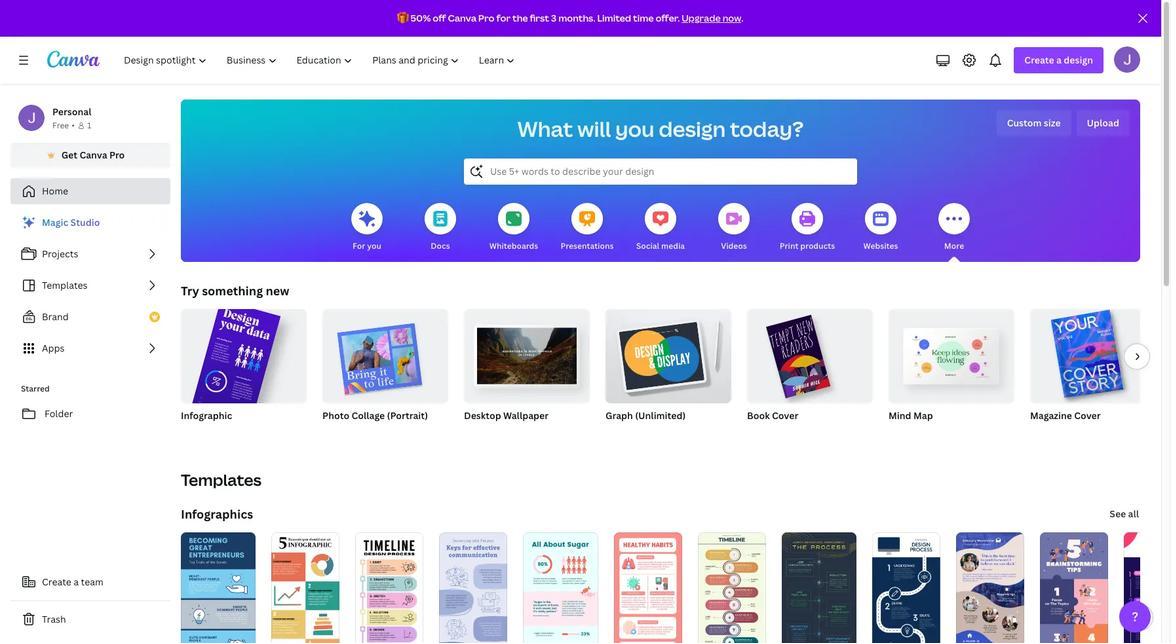 Task type: describe. For each thing, give the bounding box(es) containing it.
templates link
[[10, 273, 171, 299]]

projects link
[[10, 241, 171, 268]]

print products
[[780, 241, 836, 252]]

create a team
[[42, 576, 104, 589]]

print
[[780, 241, 799, 252]]

now
[[723, 12, 742, 24]]

try
[[181, 283, 199, 299]]

home
[[42, 185, 68, 197]]

for you
[[353, 241, 382, 252]]

graph
[[606, 410, 633, 422]]

something
[[202, 283, 263, 299]]

0 vertical spatial you
[[616, 115, 655, 143]]

apps
[[42, 342, 65, 355]]

book
[[748, 410, 770, 422]]

🎁
[[397, 12, 409, 24]]

get
[[61, 149, 77, 161]]

graph (unlimited)
[[606, 410, 686, 422]]

1 horizontal spatial pro
[[479, 12, 495, 24]]

videos button
[[719, 194, 750, 262]]

more button
[[939, 194, 971, 262]]

whiteboards
[[490, 241, 539, 252]]

0 vertical spatial canva
[[448, 12, 477, 24]]

for you button
[[352, 194, 383, 262]]

folder link
[[10, 401, 171, 428]]

folder button
[[10, 401, 171, 428]]

try something new
[[181, 283, 290, 299]]

top level navigation element
[[115, 47, 527, 73]]

trash
[[42, 614, 66, 626]]

social
[[637, 241, 660, 252]]

design inside dropdown button
[[1065, 54, 1094, 66]]

pro inside get canva pro button
[[109, 149, 125, 161]]

custom size button
[[997, 110, 1072, 136]]

(portrait)
[[387, 410, 428, 422]]

wallpaper
[[504, 410, 549, 422]]

social media
[[637, 241, 685, 252]]

projects
[[42, 248, 78, 260]]

you inside button
[[367, 241, 382, 252]]

starred
[[21, 384, 50, 395]]

create a design
[[1025, 54, 1094, 66]]

will
[[578, 115, 611, 143]]

🎁 50% off canva pro for the first 3 months. limited time offer. upgrade now .
[[397, 12, 744, 24]]

create for create a design
[[1025, 54, 1055, 66]]

for
[[353, 241, 365, 252]]

photo
[[323, 410, 350, 422]]

mind
[[889, 410, 912, 422]]

group for graph (unlimited) group
[[606, 304, 732, 404]]

docs button
[[425, 194, 456, 262]]

photo collage (portrait) group
[[323, 304, 449, 439]]

folder
[[45, 408, 73, 420]]

more
[[945, 241, 965, 252]]

time
[[634, 12, 654, 24]]

what will you design today?
[[518, 115, 804, 143]]

magazine
[[1031, 410, 1073, 422]]

brand link
[[10, 304, 171, 331]]

for
[[497, 12, 511, 24]]

what
[[518, 115, 574, 143]]

photo collage (portrait)
[[323, 410, 428, 422]]

group for 'photo collage (portrait)' group
[[323, 304, 449, 404]]

magic studio link
[[10, 210, 171, 236]]

get canva pro button
[[10, 143, 171, 168]]

infographics
[[181, 507, 253, 523]]

mind map group
[[889, 304, 1015, 439]]

cover for magazine cover
[[1075, 410, 1102, 422]]

the
[[513, 12, 528, 24]]

personal
[[52, 106, 91, 118]]

presentations
[[561, 241, 614, 252]]

0 horizontal spatial templates
[[42, 279, 88, 292]]

.
[[742, 12, 744, 24]]

videos
[[722, 241, 747, 252]]

new
[[266, 283, 290, 299]]

offer.
[[656, 12, 680, 24]]

group for mind map 'group' at the right
[[889, 304, 1015, 404]]

canva inside button
[[80, 149, 107, 161]]



Task type: locate. For each thing, give the bounding box(es) containing it.
a
[[1057, 54, 1062, 66], [74, 576, 79, 589]]

you right will
[[616, 115, 655, 143]]

desktop wallpaper group
[[464, 304, 590, 439]]

pro
[[479, 12, 495, 24], [109, 149, 125, 161]]

list
[[10, 210, 171, 362]]

group for magazine cover 'group'
[[1031, 304, 1157, 404]]

create inside create a team button
[[42, 576, 71, 589]]

create up custom size at the right of the page
[[1025, 54, 1055, 66]]

today?
[[730, 115, 804, 143]]

see all
[[1110, 508, 1140, 521]]

0 vertical spatial pro
[[479, 12, 495, 24]]

first
[[530, 12, 550, 24]]

canva right get
[[80, 149, 107, 161]]

design up search 'search box'
[[659, 115, 726, 143]]

size
[[1045, 117, 1061, 129]]

trash link
[[10, 607, 171, 634]]

limited
[[598, 12, 632, 24]]

upgrade now button
[[682, 12, 742, 24]]

group for book cover group
[[748, 304, 874, 404]]

create for create a team
[[42, 576, 71, 589]]

free
[[52, 120, 69, 131]]

•
[[72, 120, 75, 131]]

graph (unlimited) group
[[606, 304, 732, 439]]

pro up home link
[[109, 149, 125, 161]]

1
[[87, 120, 91, 131]]

magic
[[42, 216, 68, 229]]

magic studio
[[42, 216, 100, 229]]

media
[[662, 241, 685, 252]]

see
[[1110, 508, 1127, 521]]

0 horizontal spatial pro
[[109, 149, 125, 161]]

0 horizontal spatial canva
[[80, 149, 107, 161]]

2 cover from the left
[[1075, 410, 1102, 422]]

(unlimited)
[[636, 410, 686, 422]]

group for infographic group
[[179, 300, 307, 467]]

canva right 'off'
[[448, 12, 477, 24]]

1 horizontal spatial a
[[1057, 54, 1062, 66]]

team
[[81, 576, 104, 589]]

see all link
[[1109, 502, 1141, 528]]

apps link
[[10, 336, 171, 362]]

a for team
[[74, 576, 79, 589]]

custom
[[1008, 117, 1042, 129]]

get canva pro
[[61, 149, 125, 161]]

pro left for
[[479, 12, 495, 24]]

a inside dropdown button
[[1057, 54, 1062, 66]]

0 horizontal spatial you
[[367, 241, 382, 252]]

custom size
[[1008, 117, 1061, 129]]

1 vertical spatial canva
[[80, 149, 107, 161]]

you right the for
[[367, 241, 382, 252]]

upload button
[[1077, 110, 1131, 136]]

social media button
[[637, 194, 685, 262]]

templates down projects on the left top of page
[[42, 279, 88, 292]]

templates up infographics
[[181, 470, 262, 491]]

map
[[914, 410, 934, 422]]

a left "team"
[[74, 576, 79, 589]]

design left jacob simon icon
[[1065, 54, 1094, 66]]

free •
[[52, 120, 75, 131]]

1 horizontal spatial canva
[[448, 12, 477, 24]]

0 vertical spatial a
[[1057, 54, 1062, 66]]

1 vertical spatial pro
[[109, 149, 125, 161]]

group for desktop wallpaper 'group'
[[464, 304, 590, 404]]

1 vertical spatial you
[[367, 241, 382, 252]]

home link
[[10, 178, 171, 205]]

a up size on the right
[[1057, 54, 1062, 66]]

create inside the create a design dropdown button
[[1025, 54, 1055, 66]]

websites button
[[864, 194, 899, 262]]

print products button
[[780, 194, 836, 262]]

book cover group
[[748, 304, 874, 439]]

magazine cover group
[[1031, 304, 1157, 439]]

1 horizontal spatial create
[[1025, 54, 1055, 66]]

1 horizontal spatial you
[[616, 115, 655, 143]]

list containing magic studio
[[10, 210, 171, 362]]

desktop
[[464, 410, 501, 422]]

docs
[[431, 241, 450, 252]]

0 vertical spatial create
[[1025, 54, 1055, 66]]

brand
[[42, 311, 69, 323]]

upgrade
[[682, 12, 721, 24]]

1 cover from the left
[[772, 410, 799, 422]]

cover inside 'group'
[[1075, 410, 1102, 422]]

jacob simon image
[[1115, 47, 1141, 73]]

3
[[551, 12, 557, 24]]

collage
[[352, 410, 385, 422]]

50%
[[411, 12, 431, 24]]

1 horizontal spatial templates
[[181, 470, 262, 491]]

0 vertical spatial templates
[[42, 279, 88, 292]]

1 vertical spatial a
[[74, 576, 79, 589]]

book cover
[[748, 410, 799, 422]]

group
[[179, 300, 307, 467], [323, 304, 449, 404], [464, 304, 590, 404], [606, 304, 732, 404], [748, 304, 874, 404], [889, 304, 1015, 404], [1031, 304, 1157, 404]]

mind map
[[889, 410, 934, 422]]

magazine cover
[[1031, 410, 1102, 422]]

create left "team"
[[42, 576, 71, 589]]

canva
[[448, 12, 477, 24], [80, 149, 107, 161]]

0 horizontal spatial create
[[42, 576, 71, 589]]

1 vertical spatial create
[[42, 576, 71, 589]]

a for design
[[1057, 54, 1062, 66]]

None search field
[[464, 159, 858, 185]]

1 horizontal spatial cover
[[1075, 410, 1102, 422]]

infographics link
[[181, 507, 253, 523]]

all
[[1129, 508, 1140, 521]]

studio
[[71, 216, 100, 229]]

off
[[433, 12, 446, 24]]

1 horizontal spatial design
[[1065, 54, 1094, 66]]

websites
[[864, 241, 899, 252]]

create a team button
[[10, 570, 171, 596]]

desktop wallpaper
[[464, 410, 549, 422]]

0 vertical spatial design
[[1065, 54, 1094, 66]]

whiteboards button
[[490, 194, 539, 262]]

infographic
[[181, 410, 232, 422]]

1 vertical spatial design
[[659, 115, 726, 143]]

cover for book cover
[[772, 410, 799, 422]]

cover right 'book'
[[772, 410, 799, 422]]

0 horizontal spatial a
[[74, 576, 79, 589]]

cover inside group
[[772, 410, 799, 422]]

products
[[801, 241, 836, 252]]

Search search field
[[491, 159, 832, 184]]

presentations button
[[561, 194, 614, 262]]

0 horizontal spatial cover
[[772, 410, 799, 422]]

cover right "magazine" on the bottom of page
[[1075, 410, 1102, 422]]

cover
[[772, 410, 799, 422], [1075, 410, 1102, 422]]

months.
[[559, 12, 596, 24]]

1 vertical spatial templates
[[181, 470, 262, 491]]

0 horizontal spatial design
[[659, 115, 726, 143]]

design
[[1065, 54, 1094, 66], [659, 115, 726, 143]]

templates
[[42, 279, 88, 292], [181, 470, 262, 491]]

infographic group
[[179, 300, 307, 467]]

a inside button
[[74, 576, 79, 589]]

create
[[1025, 54, 1055, 66], [42, 576, 71, 589]]

upload
[[1088, 117, 1120, 129]]



Task type: vqa. For each thing, say whether or not it's contained in the screenshot.
the topmost Create
yes



